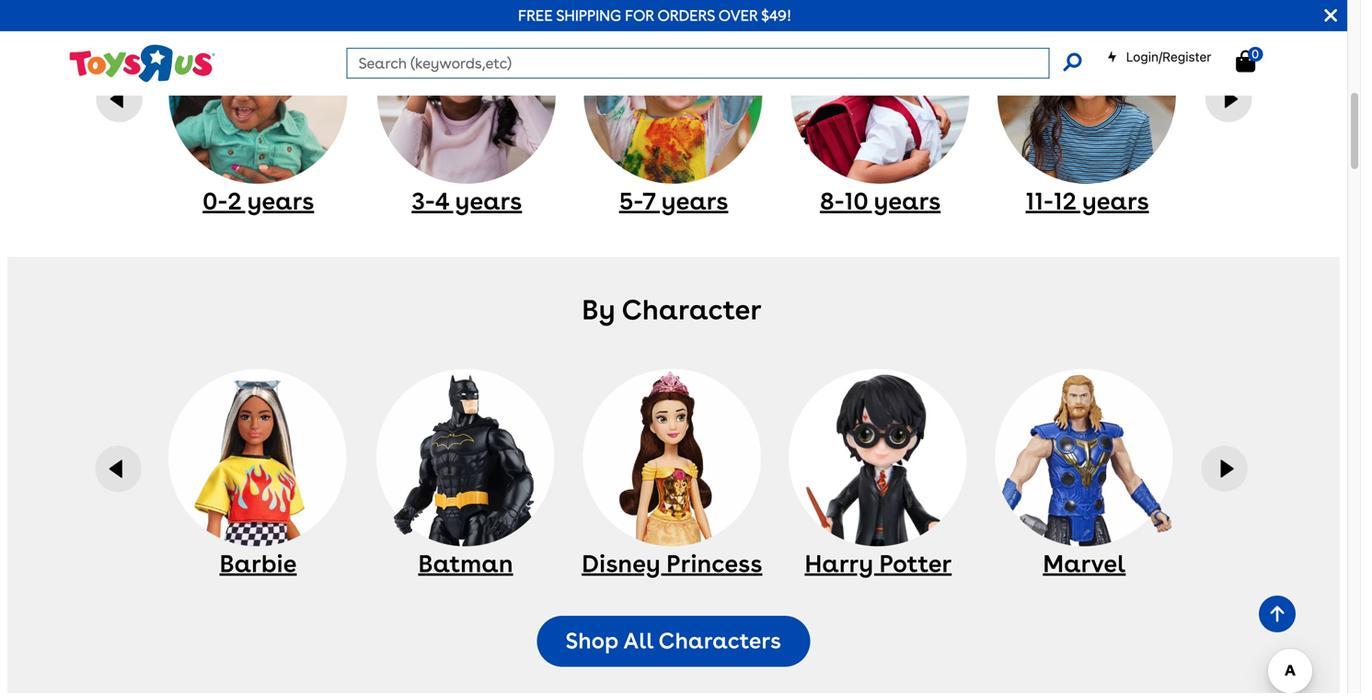 Task type: locate. For each thing, give the bounding box(es) containing it.
login/register
[[1126, 49, 1212, 64]]

free shipping for orders over $49!
[[518, 6, 792, 24]]

orders
[[658, 6, 715, 24]]

free shipping for orders over $49! link
[[518, 6, 792, 24]]

None search field
[[347, 48, 1082, 79]]

Enter Keyword or Item No. search field
[[347, 48, 1050, 79]]

close button image
[[1325, 6, 1337, 26]]

$49!
[[761, 6, 792, 24]]

free
[[518, 6, 553, 24]]



Task type: vqa. For each thing, say whether or not it's contained in the screenshot.
free
yes



Task type: describe. For each thing, give the bounding box(es) containing it.
0 link
[[1236, 47, 1274, 73]]

shopping bag image
[[1236, 50, 1255, 72]]

0
[[1252, 47, 1259, 61]]

login/register button
[[1107, 48, 1212, 66]]

shipping
[[556, 6, 621, 24]]

over
[[719, 6, 758, 24]]

for
[[625, 6, 654, 24]]

toys r us image
[[68, 43, 215, 84]]



